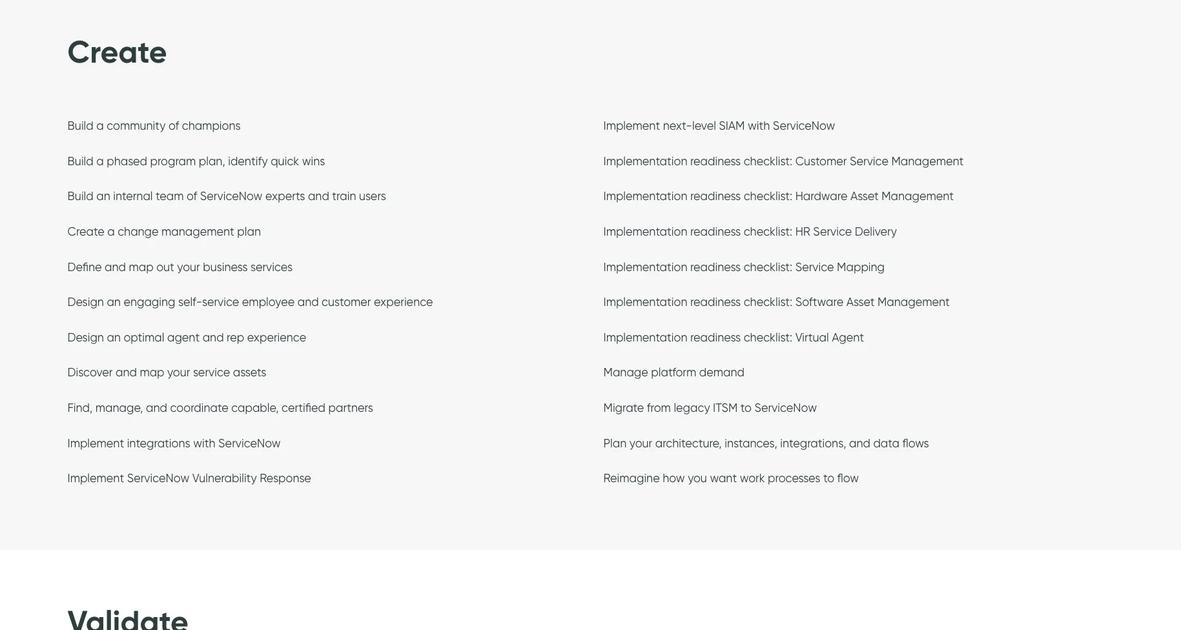 Task type: vqa. For each thing, say whether or not it's contained in the screenshot.
* Username
no



Task type: locate. For each thing, give the bounding box(es) containing it.
checklist: down implementation readiness checklist: service mapping link on the top of page
[[744, 295, 792, 309]]

2 build from the top
[[67, 154, 93, 168]]

2 vertical spatial a
[[107, 225, 115, 239]]

checklist: for software
[[744, 295, 792, 309]]

service right customer
[[850, 154, 888, 168]]

1 checklist: from the top
[[744, 154, 792, 168]]

readiness
[[690, 154, 741, 168], [690, 189, 741, 203], [690, 225, 741, 239], [690, 260, 741, 274], [690, 295, 741, 309], [690, 330, 741, 345]]

3 readiness from the top
[[690, 225, 741, 239]]

data
[[873, 436, 899, 450]]

management
[[891, 154, 964, 168], [882, 189, 954, 203], [878, 295, 950, 309]]

implementation readiness checklist: service mapping link
[[603, 260, 885, 277]]

and left "train"
[[308, 189, 329, 203]]

0 vertical spatial your
[[177, 260, 200, 274]]

and left rep
[[203, 330, 224, 345]]

1 vertical spatial a
[[96, 154, 104, 168]]

and right define
[[105, 260, 126, 274]]

checklist: down implementation readiness checklist: software asset management link
[[744, 330, 792, 345]]

2 implementation from the top
[[603, 189, 687, 203]]

a left change
[[107, 225, 115, 239]]

implementation readiness checklist: software asset management
[[603, 295, 950, 309]]

1 vertical spatial with
[[193, 436, 215, 450]]

3 build from the top
[[67, 189, 93, 203]]

readiness down implementation readiness checklist: hr service delivery link
[[690, 260, 741, 274]]

2 vertical spatial build
[[67, 189, 93, 203]]

a
[[96, 119, 104, 133], [96, 154, 104, 168], [107, 225, 115, 239]]

implement for implement servicenow vulnerability response
[[67, 471, 124, 486]]

an for internal
[[96, 189, 110, 203]]

plan your architecture, instances, integrations, and data flows
[[603, 436, 929, 450]]

service down business
[[202, 295, 239, 309]]

engaging
[[124, 295, 175, 309]]

servicenow for of
[[200, 189, 262, 203]]

reimagine how you want work processes to flow link
[[603, 471, 859, 489]]

siam
[[719, 119, 745, 133]]

2 checklist: from the top
[[744, 189, 792, 203]]

0 vertical spatial create
[[67, 33, 167, 71]]

a left the community
[[96, 119, 104, 133]]

5 checklist: from the top
[[744, 295, 792, 309]]

discover and map your service assets link
[[67, 366, 266, 383]]

services
[[251, 260, 293, 274]]

define
[[67, 260, 102, 274]]

checklist:
[[744, 154, 792, 168], [744, 189, 792, 203], [744, 225, 792, 239], [744, 260, 792, 274], [744, 295, 792, 309], [744, 330, 792, 345]]

experience right customer
[[374, 295, 433, 309]]

service up software
[[795, 260, 834, 274]]

0 vertical spatial management
[[891, 154, 964, 168]]

0 vertical spatial map
[[129, 260, 153, 274]]

to right itsm
[[741, 401, 752, 415]]

of up program
[[168, 119, 179, 133]]

manage platform demand
[[603, 366, 744, 380]]

service right hr
[[813, 225, 852, 239]]

an left optimal
[[107, 330, 121, 345]]

0 vertical spatial design
[[67, 295, 104, 309]]

1 vertical spatial an
[[107, 295, 121, 309]]

1 vertical spatial create
[[67, 225, 104, 239]]

an left engaging
[[107, 295, 121, 309]]

3 checklist: from the top
[[744, 225, 792, 239]]

6 readiness from the top
[[690, 330, 741, 345]]

build left the community
[[67, 119, 93, 133]]

servicenow
[[773, 119, 835, 133], [200, 189, 262, 203], [755, 401, 817, 415], [218, 436, 281, 450], [127, 471, 189, 486]]

1 horizontal spatial experience
[[374, 295, 433, 309]]

plan
[[237, 225, 261, 239]]

champions
[[182, 119, 241, 133]]

0 vertical spatial service
[[850, 154, 888, 168]]

2 readiness from the top
[[690, 189, 741, 203]]

4 checklist: from the top
[[744, 260, 792, 274]]

experience down employee
[[247, 330, 306, 345]]

checklist: for virtual
[[744, 330, 792, 345]]

optimal
[[124, 330, 164, 345]]

checklist: down implementation readiness checklist: customer service management link
[[744, 189, 792, 203]]

migrate
[[603, 401, 644, 415]]

1 vertical spatial build
[[67, 154, 93, 168]]

0 vertical spatial with
[[748, 119, 770, 133]]

0 horizontal spatial to
[[741, 401, 752, 415]]

of right the team
[[187, 189, 197, 203]]

2 create from the top
[[67, 225, 104, 239]]

2 vertical spatial management
[[878, 295, 950, 309]]

implementation readiness checklist: service mapping
[[603, 260, 885, 274]]

readiness up demand
[[690, 330, 741, 345]]

checklist: up implementation readiness checklist: software asset management
[[744, 260, 792, 274]]

certified
[[282, 401, 325, 415]]

2 vertical spatial an
[[107, 330, 121, 345]]

1 vertical spatial map
[[140, 366, 164, 380]]

architecture,
[[655, 436, 722, 450]]

build for build a community of champions
[[67, 119, 93, 133]]

1 vertical spatial service
[[813, 225, 852, 239]]

6 checklist: from the top
[[744, 330, 792, 345]]

checklist: for hr
[[744, 225, 792, 239]]

your
[[177, 260, 200, 274], [167, 366, 190, 380], [629, 436, 652, 450]]

0 vertical spatial implement
[[603, 119, 660, 133]]

readiness for hr
[[690, 225, 741, 239]]

an left internal
[[96, 189, 110, 203]]

0 horizontal spatial experience
[[247, 330, 306, 345]]

and up manage,
[[116, 366, 137, 380]]

assets
[[233, 366, 266, 380]]

0 vertical spatial to
[[741, 401, 752, 415]]

map down optimal
[[140, 366, 164, 380]]

team
[[156, 189, 184, 203]]

service
[[202, 295, 239, 309], [193, 366, 230, 380]]

1 horizontal spatial to
[[823, 471, 834, 486]]

0 vertical spatial experience
[[374, 295, 433, 309]]

5 readiness from the top
[[690, 295, 741, 309]]

of
[[168, 119, 179, 133], [187, 189, 197, 203]]

design for design an engaging self-service employee and customer experience
[[67, 295, 104, 309]]

readiness down implement next-level siam with servicenow link at the top right
[[690, 154, 741, 168]]

4 readiness from the top
[[690, 260, 741, 274]]

2 design from the top
[[67, 330, 104, 345]]

with down coordinate
[[193, 436, 215, 450]]

1 vertical spatial asset
[[846, 295, 875, 309]]

2 vertical spatial service
[[795, 260, 834, 274]]

business
[[203, 260, 248, 274]]

implementation
[[603, 154, 687, 168], [603, 189, 687, 203], [603, 225, 687, 239], [603, 260, 687, 274], [603, 295, 687, 309], [603, 330, 687, 345]]

your right plan
[[629, 436, 652, 450]]

map inside discover and map your service assets link
[[140, 366, 164, 380]]

1 implementation from the top
[[603, 154, 687, 168]]

readiness for customer
[[690, 154, 741, 168]]

to left flow
[[823, 471, 834, 486]]

1 horizontal spatial of
[[187, 189, 197, 203]]

experience
[[374, 295, 433, 309], [247, 330, 306, 345]]

checklist: up implementation readiness checklist: hardware asset management
[[744, 154, 792, 168]]

implementation for implementation readiness checklist: hr service delivery
[[603, 225, 687, 239]]

management for implementation readiness checklist: hardware asset management
[[882, 189, 954, 203]]

a left the phased
[[96, 154, 104, 168]]

a for change
[[107, 225, 115, 239]]

0 vertical spatial build
[[67, 119, 93, 133]]

5 implementation from the top
[[603, 295, 687, 309]]

create for create
[[67, 33, 167, 71]]

0 vertical spatial service
[[202, 295, 239, 309]]

response
[[260, 471, 311, 486]]

experts
[[265, 189, 305, 203]]

4 implementation from the top
[[603, 260, 687, 274]]

an for optimal
[[107, 330, 121, 345]]

your right out
[[177, 260, 200, 274]]

map
[[129, 260, 153, 274], [140, 366, 164, 380]]

servicenow down identify
[[200, 189, 262, 203]]

implementation readiness checklist: virtual agent
[[603, 330, 864, 345]]

build left the phased
[[67, 154, 93, 168]]

1 vertical spatial management
[[882, 189, 954, 203]]

readiness up the implementation readiness checklist: virtual agent
[[690, 295, 741, 309]]

internal
[[113, 189, 153, 203]]

design for design an optimal agent and rep experience
[[67, 330, 104, 345]]

checklist: left hr
[[744, 225, 792, 239]]

work
[[740, 471, 765, 486]]

to inside migrate from legacy itsm to servicenow link
[[741, 401, 752, 415]]

3 implementation from the top
[[603, 225, 687, 239]]

1 design from the top
[[67, 295, 104, 309]]

you
[[688, 471, 707, 486]]

with
[[748, 119, 770, 133], [193, 436, 215, 450]]

0 vertical spatial asset
[[850, 189, 879, 203]]

0 vertical spatial an
[[96, 189, 110, 203]]

vulnerability
[[192, 471, 257, 486]]

design an optimal agent and rep experience link
[[67, 330, 306, 348]]

instances,
[[725, 436, 777, 450]]

manage
[[603, 366, 648, 380]]

readiness up implementation readiness checklist: hr service delivery
[[690, 189, 741, 203]]

an
[[96, 189, 110, 203], [107, 295, 121, 309], [107, 330, 121, 345]]

create a change management plan link
[[67, 225, 261, 242]]

asset up delivery
[[850, 189, 879, 203]]

experience inside design an engaging self-service employee and customer experience link
[[374, 295, 433, 309]]

readiness up implementation readiness checklist: service mapping
[[690, 225, 741, 239]]

1 horizontal spatial with
[[748, 119, 770, 133]]

wins
[[302, 154, 325, 168]]

2 vertical spatial implement
[[67, 471, 124, 486]]

1 vertical spatial of
[[187, 189, 197, 203]]

service up "find, manage, and coordinate capable, certified partners"
[[193, 366, 230, 380]]

map for your
[[140, 366, 164, 380]]

partners
[[328, 401, 373, 415]]

community
[[107, 119, 166, 133]]

build left internal
[[67, 189, 93, 203]]

1 create from the top
[[67, 33, 167, 71]]

0 horizontal spatial with
[[193, 436, 215, 450]]

implement integrations with servicenow
[[67, 436, 281, 450]]

asset down the mapping
[[846, 295, 875, 309]]

map left out
[[129, 260, 153, 274]]

define and map out your business services
[[67, 260, 293, 274]]

1 build from the top
[[67, 119, 93, 133]]

1 readiness from the top
[[690, 154, 741, 168]]

0 vertical spatial a
[[96, 119, 104, 133]]

implementation readiness checklist: customer service management
[[603, 154, 964, 168]]

servicenow up plan your architecture, instances, integrations, and data flows
[[755, 401, 817, 415]]

find, manage, and coordinate capable, certified partners
[[67, 401, 373, 415]]

implementation readiness checklist: software asset management link
[[603, 295, 950, 312]]

build for build a phased program plan, identify quick wins
[[67, 154, 93, 168]]

implementation for implementation readiness checklist: virtual agent
[[603, 330, 687, 345]]

design
[[67, 295, 104, 309], [67, 330, 104, 345]]

service for delivery
[[813, 225, 852, 239]]

virtual
[[795, 330, 829, 345]]

hr
[[795, 225, 810, 239]]

1 vertical spatial implement
[[67, 436, 124, 450]]

0 vertical spatial of
[[168, 119, 179, 133]]

train
[[332, 189, 356, 203]]

design up discover
[[67, 330, 104, 345]]

management for implementation readiness checklist: software asset management
[[878, 295, 950, 309]]

create
[[67, 33, 167, 71], [67, 225, 104, 239]]

build an internal team of servicenow experts and train users
[[67, 189, 386, 203]]

with right siam
[[748, 119, 770, 133]]

servicenow up customer
[[773, 119, 835, 133]]

asset
[[850, 189, 879, 203], [846, 295, 875, 309]]

implementation for implementation readiness checklist: hardware asset management
[[603, 189, 687, 203]]

your down design an optimal agent and rep experience link
[[167, 366, 190, 380]]

readiness for software
[[690, 295, 741, 309]]

build for build an internal team of servicenow experts and train users
[[67, 189, 93, 203]]

1 vertical spatial service
[[193, 366, 230, 380]]

build
[[67, 119, 93, 133], [67, 154, 93, 168], [67, 189, 93, 203]]

1 vertical spatial design
[[67, 330, 104, 345]]

checklist: for customer
[[744, 154, 792, 168]]

design down define
[[67, 295, 104, 309]]

1 vertical spatial to
[[823, 471, 834, 486]]

agent
[[832, 330, 864, 345]]

design an optimal agent and rep experience
[[67, 330, 306, 345]]

implementation for implementation readiness checklist: customer service management
[[603, 154, 687, 168]]

map inside define and map out your business services link
[[129, 260, 153, 274]]

1 vertical spatial experience
[[247, 330, 306, 345]]

6 implementation from the top
[[603, 330, 687, 345]]



Task type: describe. For each thing, give the bounding box(es) containing it.
want
[[710, 471, 737, 486]]

experience inside design an optimal agent and rep experience link
[[247, 330, 306, 345]]

checklist: for service
[[744, 260, 792, 274]]

define and map out your business services link
[[67, 260, 293, 277]]

build a phased program plan, identify quick wins link
[[67, 154, 325, 171]]

checklist: for hardware
[[744, 189, 792, 203]]

to inside reimagine how you want work processes to flow "link"
[[823, 471, 834, 486]]

integrations,
[[780, 436, 846, 450]]

servicenow down integrations
[[127, 471, 189, 486]]

rep
[[227, 330, 244, 345]]

implement for implement integrations with servicenow
[[67, 436, 124, 450]]

servicenow for to
[[755, 401, 817, 415]]

discover and map your service assets
[[67, 366, 266, 380]]

an for engaging
[[107, 295, 121, 309]]

0 horizontal spatial of
[[168, 119, 179, 133]]

flow
[[837, 471, 859, 486]]

a for community
[[96, 119, 104, 133]]

customer
[[322, 295, 371, 309]]

out
[[156, 260, 174, 274]]

build a community of champions
[[67, 119, 241, 133]]

management for implementation readiness checklist: customer service management
[[891, 154, 964, 168]]

implement for implement next-level siam with servicenow
[[603, 119, 660, 133]]

servicenow for with
[[773, 119, 835, 133]]

build a phased program plan, identify quick wins
[[67, 154, 325, 168]]

implementation for implementation readiness checklist: service mapping
[[603, 260, 687, 274]]

readiness for virtual
[[690, 330, 741, 345]]

migrate from legacy itsm to servicenow
[[603, 401, 817, 415]]

design an engaging self-service employee and customer experience link
[[67, 295, 433, 312]]

1 vertical spatial your
[[167, 366, 190, 380]]

implementation readiness checklist: hardware asset management
[[603, 189, 954, 203]]

2 vertical spatial your
[[629, 436, 652, 450]]

implementation readiness checklist: virtual agent link
[[603, 330, 864, 348]]

itsm
[[713, 401, 738, 415]]

service for management
[[850, 154, 888, 168]]

and left data
[[849, 436, 870, 450]]

phased
[[107, 154, 147, 168]]

map for out
[[129, 260, 153, 274]]

program
[[150, 154, 196, 168]]

legacy
[[674, 401, 710, 415]]

build an internal team of servicenow experts and train users link
[[67, 189, 386, 207]]

integrations
[[127, 436, 190, 450]]

find, manage, and coordinate capable, certified partners link
[[67, 401, 373, 418]]

readiness for hardware
[[690, 189, 741, 203]]

plan your architecture, instances, integrations, and data flows link
[[603, 436, 929, 454]]

create for create a change management plan
[[67, 225, 104, 239]]

implementation for implementation readiness checklist: software asset management
[[603, 295, 687, 309]]

servicenow down "capable,"
[[218, 436, 281, 450]]

create a change management plan
[[67, 225, 261, 239]]

capable,
[[231, 401, 279, 415]]

employee
[[242, 295, 295, 309]]

implement integrations with servicenow link
[[67, 436, 281, 454]]

next-
[[663, 119, 692, 133]]

service for your
[[193, 366, 230, 380]]

find,
[[67, 401, 93, 415]]

implementation readiness checklist: hr service delivery link
[[603, 225, 897, 242]]

discover
[[67, 366, 113, 380]]

build a community of champions link
[[67, 119, 241, 136]]

design an engaging self-service employee and customer experience
[[67, 295, 433, 309]]

platform
[[651, 366, 696, 380]]

a for phased
[[96, 154, 104, 168]]

reimagine
[[603, 471, 660, 486]]

quick
[[271, 154, 299, 168]]

asset for hardware
[[850, 189, 879, 203]]

level
[[692, 119, 716, 133]]

identify
[[228, 154, 268, 168]]

service for self-
[[202, 295, 239, 309]]

manage,
[[95, 401, 143, 415]]

mapping
[[837, 260, 885, 274]]

plan,
[[199, 154, 225, 168]]

change
[[118, 225, 159, 239]]

readiness for service
[[690, 260, 741, 274]]

and down discover and map your service assets link
[[146, 401, 167, 415]]

customer
[[795, 154, 847, 168]]

implement servicenow vulnerability response link
[[67, 471, 311, 489]]

plan
[[603, 436, 627, 450]]

flows
[[902, 436, 929, 450]]

implement next-level siam with servicenow
[[603, 119, 835, 133]]

implement next-level siam with servicenow link
[[603, 119, 835, 136]]

users
[[359, 189, 386, 203]]

delivery
[[855, 225, 897, 239]]

how
[[663, 471, 685, 486]]

self-
[[178, 295, 202, 309]]

demand
[[699, 366, 744, 380]]

implement servicenow vulnerability response
[[67, 471, 311, 486]]

and left customer
[[297, 295, 319, 309]]

asset for software
[[846, 295, 875, 309]]

agent
[[167, 330, 200, 345]]

migrate from legacy itsm to servicenow link
[[603, 401, 817, 418]]

implementation readiness checklist: hr service delivery
[[603, 225, 897, 239]]

coordinate
[[170, 401, 228, 415]]

reimagine how you want work processes to flow
[[603, 471, 859, 486]]

hardware
[[795, 189, 848, 203]]

from
[[647, 401, 671, 415]]

manage platform demand link
[[603, 366, 744, 383]]

management
[[161, 225, 234, 239]]



